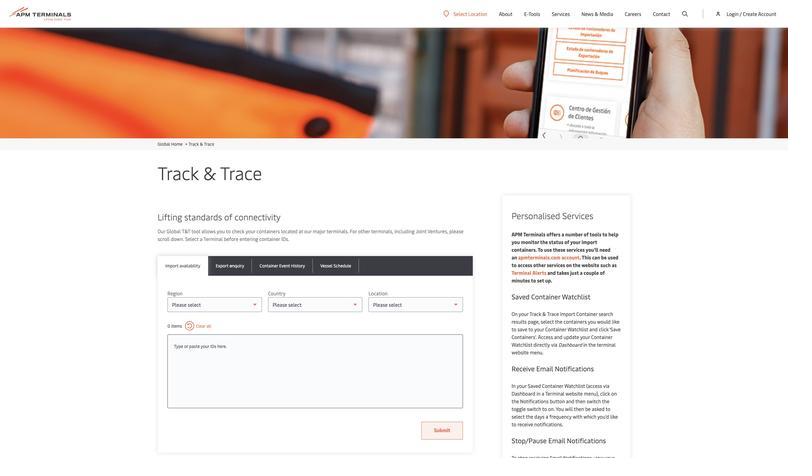 Task type: locate. For each thing, give the bounding box(es) containing it.
other right for
[[358, 228, 370, 235]]

1 horizontal spatial you
[[512, 239, 520, 246]]

select inside our global t&t tool allows you to check your containers located at our major terminals. for other terminals, including joint ventures, please scroll down. select a terminal before entering container ids.
[[185, 236, 199, 243]]

careers
[[625, 10, 642, 17]]

click down (access
[[601, 391, 610, 398]]

0 vertical spatial select
[[454, 10, 467, 17]]

then down menu),
[[576, 399, 586, 405]]

0 horizontal spatial location
[[369, 290, 388, 297]]

via down access
[[551, 342, 558, 349]]

click down would
[[599, 327, 609, 333]]

clear all button
[[185, 322, 211, 331]]

click
[[599, 327, 609, 333], [601, 391, 610, 398]]

website for this
[[582, 262, 600, 269]]

services button
[[552, 0, 570, 28]]

your up the entering
[[246, 228, 256, 235]]

export
[[216, 263, 229, 269]]

saved down receive
[[528, 383, 541, 390]]

containers inside on your track & trace import container search results page, select the containers you would like to save to your container watchlist and click 'save containers'. access and update your container watchlist directly via
[[564, 319, 587, 326]]

and up in the terminal website menu.
[[555, 334, 563, 341]]

other inside ". this can be used to access other services on the website such as terminal alerts"
[[534, 262, 546, 269]]

on
[[567, 262, 572, 269], [612, 391, 617, 398]]

your down page,
[[535, 327, 544, 333]]

select location
[[454, 10, 488, 17]]

services
[[552, 10, 570, 17], [563, 210, 594, 222]]

track down "home"
[[158, 161, 199, 185]]

website inside ". this can be used to access other services on the website such as terminal alerts"
[[582, 262, 600, 269]]

1 vertical spatial in
[[537, 391, 541, 398]]

watchlist down just
[[562, 293, 591, 302]]

paste
[[189, 344, 200, 350]]

contact button
[[654, 0, 671, 28]]

0
[[168, 324, 170, 329]]

1 vertical spatial services
[[547, 262, 565, 269]]

saved inside in your saved container watchlist (access via dashboard in a terminal website menu), click on the notifications button and then switch the toggle switch to on. you will then be asked to select the days a frequency with which you'd like to receive notifications.
[[528, 383, 541, 390]]

dashboard down the update
[[559, 342, 583, 349]]

import
[[165, 263, 179, 269], [560, 311, 576, 318]]

0 horizontal spatial dashboard
[[512, 391, 536, 398]]

a
[[562, 231, 565, 238], [200, 236, 203, 243], [580, 270, 583, 277], [542, 391, 545, 398], [546, 414, 549, 421]]

vessel
[[321, 263, 333, 269]]

1 horizontal spatial location
[[469, 10, 488, 17]]

just
[[571, 270, 579, 277]]

like right you'd
[[611, 414, 618, 421]]

in inside in the terminal website menu.
[[584, 342, 588, 349]]

watchlist up menu),
[[565, 383, 585, 390]]

you down apm
[[512, 239, 520, 246]]

0 vertical spatial notifications
[[555, 365, 594, 374]]

to left set at the bottom
[[531, 278, 536, 284]]

0 vertical spatial import
[[165, 263, 179, 269]]

1 vertical spatial select
[[512, 414, 525, 421]]

your
[[246, 228, 256, 235], [571, 239, 581, 246], [519, 311, 529, 318], [535, 327, 544, 333], [581, 334, 590, 341], [201, 344, 209, 350], [517, 383, 527, 390]]

used
[[608, 254, 619, 261]]

2 vertical spatial website
[[566, 391, 583, 398]]

0 vertical spatial be
[[602, 254, 607, 261]]

1 vertical spatial services
[[563, 210, 594, 222]]

media
[[600, 10, 614, 17]]

offers
[[547, 231, 561, 238]]

1 vertical spatial location
[[369, 290, 388, 297]]

0 vertical spatial switch
[[587, 399, 601, 405]]

1 horizontal spatial switch
[[587, 399, 601, 405]]

0 vertical spatial terminal
[[204, 236, 223, 243]]

website up will
[[566, 391, 583, 398]]

and inside and takes just a couple of minutes to set up.
[[548, 270, 556, 277]]

be down need
[[602, 254, 607, 261]]

1 vertical spatial on
[[612, 391, 617, 398]]

0 vertical spatial via
[[551, 342, 558, 349]]

0 vertical spatial containers
[[257, 228, 280, 235]]

account
[[562, 254, 580, 261]]

2 vertical spatial trace
[[548, 311, 559, 318]]

select right page,
[[541, 319, 554, 326]]

track up page,
[[530, 311, 542, 318]]

as
[[612, 262, 617, 269]]

1 horizontal spatial dashboard
[[559, 342, 583, 349]]

search
[[599, 311, 614, 318]]

0 vertical spatial click
[[599, 327, 609, 333]]

a right offers
[[562, 231, 565, 238]]

to inside our global t&t tool allows you to check your containers located at our major terminals. for other terminals, including joint ventures, please scroll down. select a terminal before entering container ids.
[[226, 228, 231, 235]]

and takes just a couple of minutes to set up.
[[512, 270, 605, 284]]

located
[[281, 228, 298, 235]]

click inside in your saved container watchlist (access via dashboard in a terminal website menu), click on the notifications button and then switch the toggle switch to on. you will then be asked to select the days a frequency with which you'd like to receive notifications.
[[601, 391, 610, 398]]

import up the update
[[560, 311, 576, 318]]

0 vertical spatial track
[[189, 141, 199, 147]]

0 horizontal spatial select
[[185, 236, 199, 243]]

the
[[541, 239, 548, 246], [573, 262, 581, 269], [555, 319, 563, 326], [589, 342, 596, 349], [512, 399, 519, 405], [602, 399, 610, 405], [526, 414, 534, 421]]

on inside ". this can be used to access other services on the website such as terminal alerts"
[[567, 262, 572, 269]]

which
[[584, 414, 597, 421]]

global up down.
[[167, 228, 181, 235]]

on
[[512, 311, 518, 318]]

tab list
[[158, 257, 473, 276]]

container down the up.
[[532, 293, 561, 302]]

careers button
[[625, 0, 642, 28]]

containers up the update
[[564, 319, 587, 326]]

1 vertical spatial terminal
[[512, 270, 532, 277]]

0 horizontal spatial you
[[217, 228, 225, 235]]

the up receive
[[526, 414, 534, 421]]

couple
[[584, 270, 599, 277]]

1 vertical spatial you
[[512, 239, 520, 246]]

0 horizontal spatial on
[[567, 262, 572, 269]]

watchlist inside in your saved container watchlist (access via dashboard in a terminal website menu), click on the notifications button and then switch the toggle switch to on. you will then be asked to select the days a frequency with which you'd like to receive notifications.
[[565, 383, 585, 390]]

your inside in your saved container watchlist (access via dashboard in a terminal website menu), click on the notifications button and then switch the toggle switch to on. you will then be asked to select the days a frequency with which you'd like to receive notifications.
[[517, 383, 527, 390]]

notifications down in the terminal website menu.
[[555, 365, 594, 374]]

0 horizontal spatial switch
[[527, 406, 542, 413]]

1 vertical spatial like
[[611, 414, 618, 421]]

asked
[[592, 406, 605, 413]]

tt image
[[0, 28, 789, 139]]

0 vertical spatial select
[[541, 319, 554, 326]]

select down toggle
[[512, 414, 525, 421]]

import left availability
[[165, 263, 179, 269]]

1 horizontal spatial trace
[[220, 161, 262, 185]]

via inside in your saved container watchlist (access via dashboard in a terminal website menu), click on the notifications button and then switch the toggle switch to on. you will then be asked to select the days a frequency with which you'd like to receive notifications.
[[604, 383, 610, 390]]

email down menu.
[[537, 365, 554, 374]]

email for stop/pause
[[549, 437, 566, 446]]

1 vertical spatial be
[[586, 406, 591, 413]]

in your saved container watchlist (access via dashboard in a terminal website menu), click on the notifications button and then switch the toggle switch to on. you will then be asked to select the days a frequency with which you'd like to receive notifications.
[[512, 383, 618, 429]]

1 horizontal spatial containers
[[564, 319, 587, 326]]

a right just
[[580, 270, 583, 277]]

saved down "minutes"
[[512, 293, 530, 302]]

1 vertical spatial select
[[185, 236, 199, 243]]

0 horizontal spatial via
[[551, 342, 558, 349]]

the inside on your track & trace import container search results page, select the containers you would like to save to your container watchlist and click 'save containers'. access and update your container watchlist directly via
[[555, 319, 563, 326]]

select inside on your track & trace import container search results page, select the containers you would like to save to your container watchlist and click 'save containers'. access and update your container watchlist directly via
[[541, 319, 554, 326]]

switch up the days
[[527, 406, 542, 413]]

dashboard down in
[[512, 391, 536, 398]]

terminals.
[[327, 228, 349, 235]]

in
[[512, 383, 516, 390]]

e-tools
[[525, 10, 541, 17]]

0 vertical spatial like
[[612, 319, 620, 326]]

news & media button
[[582, 0, 614, 28]]

in left terminal
[[584, 342, 588, 349]]

services up "number" in the right of the page
[[563, 210, 594, 222]]

0 horizontal spatial services
[[547, 262, 565, 269]]

check
[[232, 228, 245, 235]]

other
[[358, 228, 370, 235], [534, 262, 546, 269]]

0 horizontal spatial other
[[358, 228, 370, 235]]

containers
[[257, 228, 280, 235], [564, 319, 587, 326]]

submit button
[[422, 423, 463, 441]]

container
[[260, 263, 278, 269], [532, 293, 561, 302], [577, 311, 598, 318], [546, 327, 567, 333], [592, 334, 613, 341], [542, 383, 564, 390]]

2 vertical spatial you
[[588, 319, 596, 326]]

via right (access
[[604, 383, 610, 390]]

notifications down which
[[567, 437, 606, 446]]

in up the days
[[537, 391, 541, 398]]

1 horizontal spatial be
[[602, 254, 607, 261]]

1 horizontal spatial via
[[604, 383, 610, 390]]

a down tool
[[200, 236, 203, 243]]

login / create account
[[727, 10, 777, 17]]

1 vertical spatial trace
[[220, 161, 262, 185]]

dashboard
[[559, 342, 583, 349], [512, 391, 536, 398]]

you right allows
[[217, 228, 225, 235]]

notifications up the days
[[521, 399, 549, 405]]

terminal inside in your saved container watchlist (access via dashboard in a terminal website menu), click on the notifications button and then switch the toggle switch to on. you will then be asked to select the days a frequency with which you'd like to receive notifications.
[[546, 391, 565, 398]]

the up just
[[573, 262, 581, 269]]

login
[[727, 10, 739, 17]]

1 horizontal spatial in
[[584, 342, 588, 349]]

0 vertical spatial website
[[582, 262, 600, 269]]

2 vertical spatial track
[[530, 311, 542, 318]]

2 horizontal spatial trace
[[548, 311, 559, 318]]

and down would
[[590, 327, 598, 333]]

container up button
[[542, 383, 564, 390]]

website for your
[[566, 391, 583, 398]]

terminal up "minutes"
[[512, 270, 532, 277]]

on.
[[549, 406, 555, 413]]

1 vertical spatial switch
[[527, 406, 542, 413]]

0 vertical spatial on
[[567, 262, 572, 269]]

terminal
[[204, 236, 223, 243], [512, 270, 532, 277], [546, 391, 565, 398]]

to left receive
[[512, 422, 517, 429]]

this
[[582, 254, 591, 261]]

the up "asked"
[[602, 399, 610, 405]]

trace
[[204, 141, 214, 147], [220, 161, 262, 185], [548, 311, 559, 318]]

you inside our global t&t tool allows you to check your containers located at our major terminals. for other terminals, including joint ventures, please scroll down. select a terminal before entering container ids.
[[217, 228, 225, 235]]

you left would
[[588, 319, 596, 326]]

the left terminal
[[589, 342, 596, 349]]

the right page,
[[555, 319, 563, 326]]

terminal down allows
[[204, 236, 223, 243]]

submit
[[434, 428, 451, 434]]

like up 'save
[[612, 319, 620, 326]]

be up which
[[586, 406, 591, 413]]

scroll
[[158, 236, 170, 243]]

(access
[[587, 383, 603, 390]]

services up takes
[[547, 262, 565, 269]]

1 vertical spatial global
[[167, 228, 181, 235]]

to left help
[[603, 231, 608, 238]]

at
[[299, 228, 303, 235]]

services inside apm terminals offers a number of tools to help you monitor the status of your import containers. to use these services you'll need an
[[567, 247, 585, 254]]

1 horizontal spatial on
[[612, 391, 617, 398]]

terminal up button
[[546, 391, 565, 398]]

the up toggle
[[512, 399, 519, 405]]

website up "couple"
[[582, 262, 600, 269]]

1 vertical spatial click
[[601, 391, 610, 398]]

import inside on your track & trace import container search results page, select the containers you would like to save to your container watchlist and click 'save containers'. access and update your container watchlist directly via
[[560, 311, 576, 318]]

other up alerts
[[534, 262, 546, 269]]

containers up container
[[257, 228, 280, 235]]

your inside apm terminals offers a number of tools to help you monitor the status of your import containers. to use these services you'll need an
[[571, 239, 581, 246]]

a inside apm terminals offers a number of tools to help you monitor the status of your import containers. to use these services you'll need an
[[562, 231, 565, 238]]

0 vertical spatial in
[[584, 342, 588, 349]]

your right in
[[517, 383, 527, 390]]

be inside in your saved container watchlist (access via dashboard in a terminal website menu), click on the notifications button and then switch the toggle switch to on. you will then be asked to select the days a frequency with which you'd like to receive notifications.
[[586, 406, 591, 413]]

2 horizontal spatial terminal
[[546, 391, 565, 398]]

container left event
[[260, 263, 278, 269]]

standards
[[184, 211, 222, 223]]

website inside in your saved container watchlist (access via dashboard in a terminal website menu), click on the notifications button and then switch the toggle switch to on. you will then be asked to select the days a frequency with which you'd like to receive notifications.
[[566, 391, 583, 398]]

1 horizontal spatial services
[[567, 247, 585, 254]]

a right the days
[[546, 414, 549, 421]]

clear all
[[196, 324, 211, 329]]

1 vertical spatial dashboard
[[512, 391, 536, 398]]

0 vertical spatial you
[[217, 228, 225, 235]]

update
[[564, 334, 580, 341]]

switch down menu),
[[587, 399, 601, 405]]

0 horizontal spatial be
[[586, 406, 591, 413]]

2 horizontal spatial you
[[588, 319, 596, 326]]

select
[[541, 319, 554, 326], [512, 414, 525, 421]]

.
[[580, 254, 581, 261]]

1 vertical spatial via
[[604, 383, 610, 390]]

on down account
[[567, 262, 572, 269]]

1 vertical spatial other
[[534, 262, 546, 269]]

1 horizontal spatial other
[[534, 262, 546, 269]]

to down an on the right of the page
[[512, 262, 517, 269]]

of up check on the left of the page
[[224, 211, 233, 223]]

2 vertical spatial terminal
[[546, 391, 565, 398]]

to inside ". this can be used to access other services on the website such as terminal alerts"
[[512, 262, 517, 269]]

2 vertical spatial notifications
[[567, 437, 606, 446]]

1 vertical spatial containers
[[564, 319, 587, 326]]

0 vertical spatial trace
[[204, 141, 214, 147]]

1 horizontal spatial import
[[560, 311, 576, 318]]

then up 'with'
[[574, 406, 584, 413]]

services right tools at right
[[552, 10, 570, 17]]

the up to
[[541, 239, 548, 246]]

0 vertical spatial services
[[567, 247, 585, 254]]

0 horizontal spatial in
[[537, 391, 541, 398]]

1 vertical spatial email
[[549, 437, 566, 446]]

frequency
[[550, 414, 572, 421]]

0 vertical spatial saved
[[512, 293, 530, 302]]

global inside our global t&t tool allows you to check your containers located at our major terminals. for other terminals, including joint ventures, please scroll down. select a terminal before entering container ids.
[[167, 228, 181, 235]]

1 vertical spatial saved
[[528, 383, 541, 390]]

website down the containers'.
[[512, 350, 529, 356]]

import availability
[[165, 263, 200, 269]]

all
[[207, 324, 211, 329]]

for
[[350, 228, 357, 235]]

1 vertical spatial website
[[512, 350, 529, 356]]

services up .
[[567, 247, 585, 254]]

1 horizontal spatial select
[[541, 319, 554, 326]]

and up will
[[566, 399, 575, 405]]

0 vertical spatial other
[[358, 228, 370, 235]]

location
[[469, 10, 488, 17], [369, 290, 388, 297]]

lifting
[[158, 211, 182, 223]]

0 horizontal spatial trace
[[204, 141, 214, 147]]

of down "such"
[[600, 270, 605, 277]]

on right menu),
[[612, 391, 617, 398]]

access
[[518, 262, 533, 269]]

in
[[584, 342, 588, 349], [537, 391, 541, 398]]

personalised services
[[512, 210, 594, 222]]

0 vertical spatial email
[[537, 365, 554, 374]]

services inside ". this can be used to access other services on the website such as terminal alerts"
[[547, 262, 565, 269]]

None text field
[[174, 342, 457, 353]]

1 vertical spatial import
[[560, 311, 576, 318]]

container up access
[[546, 327, 567, 333]]

your down "number" in the right of the page
[[571, 239, 581, 246]]

or
[[184, 344, 188, 350]]

country
[[268, 290, 286, 297]]

you inside on your track & trace import container search results page, select the containers you would like to save to your container watchlist and click 'save containers'. access and update your container watchlist directly via
[[588, 319, 596, 326]]

stop/pause
[[512, 437, 547, 446]]

1 horizontal spatial terminal
[[512, 270, 532, 277]]

global left "home"
[[158, 141, 170, 147]]

0 horizontal spatial terminal
[[204, 236, 223, 243]]

1 vertical spatial notifications
[[521, 399, 549, 405]]

saved
[[512, 293, 530, 302], [528, 383, 541, 390]]

0 horizontal spatial import
[[165, 263, 179, 269]]

export еnquiry
[[216, 263, 244, 269]]

track right >
[[189, 141, 199, 147]]

about
[[499, 10, 513, 17]]

to up before
[[226, 228, 231, 235]]

watchlist
[[562, 293, 591, 302], [568, 327, 589, 333], [512, 342, 533, 349], [565, 383, 585, 390]]

0 horizontal spatial containers
[[257, 228, 280, 235]]

email down notifications.
[[549, 437, 566, 446]]

of
[[224, 211, 233, 223], [584, 231, 589, 238], [565, 239, 570, 246], [600, 270, 605, 277]]

number
[[566, 231, 583, 238]]

0 horizontal spatial select
[[512, 414, 525, 421]]

0 vertical spatial then
[[576, 399, 586, 405]]

and up the up.
[[548, 270, 556, 277]]

website inside in the terminal website menu.
[[512, 350, 529, 356]]

0 vertical spatial global
[[158, 141, 170, 147]]



Task type: vqa. For each thing, say whether or not it's contained in the screenshot.
services to the left
yes



Task type: describe. For each thing, give the bounding box(es) containing it.
container inside button
[[260, 263, 278, 269]]

these
[[553, 247, 566, 254]]

of down "number" in the right of the page
[[565, 239, 570, 246]]

save
[[518, 327, 528, 333]]

to down page,
[[529, 327, 534, 333]]

monitor
[[521, 239, 540, 246]]

terminal inside ". this can be used to access other services on the website such as terminal alerts"
[[512, 270, 532, 277]]

use
[[544, 247, 552, 254]]

major
[[313, 228, 326, 235]]

please
[[450, 228, 464, 235]]

page,
[[528, 319, 540, 326]]

to
[[538, 247, 543, 254]]

menu.
[[530, 350, 544, 356]]

select inside in your saved container watchlist (access via dashboard in a terminal website menu), click on the notifications button and then switch the toggle switch to on. you will then be asked to select the days a frequency with which you'd like to receive notifications.
[[512, 414, 525, 421]]

you'd
[[598, 414, 609, 421]]

ventures,
[[428, 228, 448, 235]]

to inside and takes just a couple of minutes to set up.
[[531, 278, 536, 284]]

status
[[549, 239, 564, 246]]

containers inside our global t&t tool allows you to check your containers located at our major terminals. for other terminals, including joint ventures, please scroll down. select a terminal before entering container ids.
[[257, 228, 280, 235]]

apm
[[512, 231, 523, 238]]

terminals,
[[371, 228, 393, 235]]

a inside and takes just a couple of minutes to set up.
[[580, 270, 583, 277]]

container event history
[[260, 263, 305, 269]]

like inside in your saved container watchlist (access via dashboard in a terminal website menu), click on the notifications button and then switch the toggle switch to on. you will then be asked to select the days a frequency with which you'd like to receive notifications.
[[611, 414, 618, 421]]

trace inside on your track & trace import container search results page, select the containers you would like to save to your container watchlist and click 'save containers'. access and update your container watchlist directly via
[[548, 311, 559, 318]]

1 vertical spatial track
[[158, 161, 199, 185]]

can
[[593, 254, 600, 261]]

access
[[538, 334, 553, 341]]

0 vertical spatial dashboard
[[559, 342, 583, 349]]

you inside apm terminals offers a number of tools to help you monitor the status of your import containers. to use these services you'll need an
[[512, 239, 520, 246]]

apmterminals.com
[[518, 254, 561, 261]]

container
[[260, 236, 280, 243]]

here.
[[218, 344, 227, 350]]

type or paste your ids here.
[[174, 344, 227, 350]]

would
[[598, 319, 611, 326]]

your right the update
[[581, 334, 590, 341]]

will
[[565, 406, 573, 413]]

connectivity
[[235, 211, 281, 223]]

your left ids
[[201, 344, 209, 350]]

watchlist up the update
[[568, 327, 589, 333]]

such
[[601, 262, 611, 269]]

your inside our global t&t tool allows you to check your containers located at our major terminals. for other terminals, including joint ventures, please scroll down. select a terminal before entering container ids.
[[246, 228, 256, 235]]

vessel schedule button
[[313, 257, 359, 276]]

an
[[512, 254, 517, 261]]

container up terminal
[[592, 334, 613, 341]]

via inside on your track & trace import container search results page, select the containers you would like to save to your container watchlist and click 'save containers'. access and update your container watchlist directly via
[[551, 342, 558, 349]]

our global t&t tool allows you to check your containers located at our major terminals. for other terminals, including joint ventures, please scroll down. select a terminal before entering container ids.
[[158, 228, 464, 243]]

lifting standards of connectivity
[[158, 211, 281, 223]]

notifications for stop/pause email notifications
[[567, 437, 606, 446]]

button
[[550, 399, 565, 405]]

clear
[[196, 324, 206, 329]]

container inside in your saved container watchlist (access via dashboard in a terminal website menu), click on the notifications button and then switch the toggle switch to on. you will then be asked to select the days a frequency with which you'd like to receive notifications.
[[542, 383, 564, 390]]

tools
[[529, 10, 541, 17]]

event
[[279, 263, 290, 269]]

in inside in your saved container watchlist (access via dashboard in a terminal website menu), click on the notifications button and then switch the toggle switch to on. you will then be asked to select the days a frequency with which you'd like to receive notifications.
[[537, 391, 541, 398]]

ids
[[211, 344, 216, 350]]

including
[[395, 228, 415, 235]]

stop/pause email notifications
[[512, 437, 606, 446]]

1 horizontal spatial select
[[454, 10, 467, 17]]

global home link
[[158, 141, 183, 147]]

to left save on the bottom right of the page
[[512, 327, 517, 333]]

receive
[[518, 422, 533, 429]]

click inside on your track & trace import container search results page, select the containers you would like to save to your container watchlist and click 'save containers'. access and update your container watchlist directly via
[[599, 327, 609, 333]]

apmterminals.com account link
[[517, 254, 580, 261]]

you
[[556, 406, 564, 413]]

of inside and takes just a couple of minutes to set up.
[[600, 270, 605, 277]]

like inside on your track & trace import container search results page, select the containers you would like to save to your container watchlist and click 'save containers'. access and update your container watchlist directly via
[[612, 319, 620, 326]]

terminal
[[597, 342, 616, 349]]

region
[[168, 290, 183, 297]]

notifications for receive email notifications
[[555, 365, 594, 374]]

receive email notifications
[[512, 365, 594, 374]]

& inside news & media dropdown button
[[595, 10, 599, 17]]

apmterminals.com account
[[517, 254, 580, 261]]

news
[[582, 10, 594, 17]]

contact
[[654, 10, 671, 17]]

up.
[[546, 278, 553, 284]]

vessel schedule
[[321, 263, 351, 269]]

0 items
[[168, 324, 182, 329]]

watchlist down the containers'.
[[512, 342, 533, 349]]

import inside button
[[165, 263, 179, 269]]

to inside apm terminals offers a number of tools to help you monitor the status of your import containers. to use these services you'll need an
[[603, 231, 608, 238]]

global home > track & trace
[[158, 141, 214, 147]]

the inside ". this can be used to access other services on the website such as terminal alerts"
[[573, 262, 581, 269]]

import availability button
[[158, 257, 208, 276]]

the inside apm terminals offers a number of tools to help you monitor the status of your import containers. to use these services you'll need an
[[541, 239, 548, 246]]

alerts
[[533, 270, 547, 277]]

track & trace
[[158, 161, 262, 185]]

our
[[158, 228, 165, 235]]

container event history button
[[252, 257, 313, 276]]

terminal inside our global t&t tool allows you to check your containers located at our major terminals. for other terminals, including joint ventures, please scroll down. select a terminal before entering container ids.
[[204, 236, 223, 243]]

track inside on your track & trace import container search results page, select the containers you would like to save to your container watchlist and click 'save containers'. access and update your container watchlist directly via
[[530, 311, 542, 318]]

takes
[[557, 270, 570, 277]]

a inside our global t&t tool allows you to check your containers located at our major terminals. for other terminals, including joint ventures, please scroll down. select a terminal before entering container ids.
[[200, 236, 203, 243]]

tools
[[590, 231, 602, 238]]

saved container watchlist
[[512, 293, 591, 302]]

1 vertical spatial then
[[574, 406, 584, 413]]

of up import
[[584, 231, 589, 238]]

your up results
[[519, 311, 529, 318]]

create
[[743, 10, 758, 17]]

other inside our global t&t tool allows you to check your containers located at our major terminals. for other terminals, including joint ventures, please scroll down. select a terminal before entering container ids.
[[358, 228, 370, 235]]

& inside on your track & trace import container search results page, select the containers you would like to save to your container watchlist and click 'save containers'. access and update your container watchlist directly via
[[543, 311, 546, 318]]

email for receive
[[537, 365, 554, 374]]

a up the days
[[542, 391, 545, 398]]

minutes
[[512, 278, 530, 284]]

on inside in your saved container watchlist (access via dashboard in a terminal website menu), click on the notifications button and then switch the toggle switch to on. you will then be asked to select the days a frequency with which you'd like to receive notifications.
[[612, 391, 617, 398]]

terminals
[[524, 231, 546, 238]]

the inside in the terminal website menu.
[[589, 342, 596, 349]]

/
[[740, 10, 742, 17]]

tool
[[192, 228, 201, 235]]

history
[[291, 263, 305, 269]]

joint
[[416, 228, 427, 235]]

notifications inside in your saved container watchlist (access via dashboard in a terminal website menu), click on the notifications button and then switch the toggle switch to on. you will then be asked to select the days a frequency with which you'd like to receive notifications.
[[521, 399, 549, 405]]

container up would
[[577, 311, 598, 318]]

be inside ". this can be used to access other services on the website such as terminal alerts"
[[602, 254, 607, 261]]

news & media
[[582, 10, 614, 17]]

0 vertical spatial services
[[552, 10, 570, 17]]

and inside in your saved container watchlist (access via dashboard in a terminal website menu), click on the notifications button and then switch the toggle switch to on. you will then be asked to select the days a frequency with which you'd like to receive notifications.
[[566, 399, 575, 405]]

to left on. in the right bottom of the page
[[543, 406, 547, 413]]

ids.
[[281, 236, 289, 243]]

dashboard inside in your saved container watchlist (access via dashboard in a terminal website menu), click on the notifications button and then switch the toggle switch to on. you will then be asked to select the days a frequency with which you'd like to receive notifications.
[[512, 391, 536, 398]]

to up you'd
[[606, 406, 611, 413]]

type
[[174, 344, 183, 350]]

tab list containing import availability
[[158, 257, 473, 276]]

import
[[582, 239, 598, 246]]

0 vertical spatial location
[[469, 10, 488, 17]]

days
[[535, 414, 545, 421]]

help
[[609, 231, 619, 238]]

notifications.
[[535, 422, 564, 429]]

set
[[537, 278, 544, 284]]

allows
[[202, 228, 216, 235]]

schedule
[[334, 263, 351, 269]]



